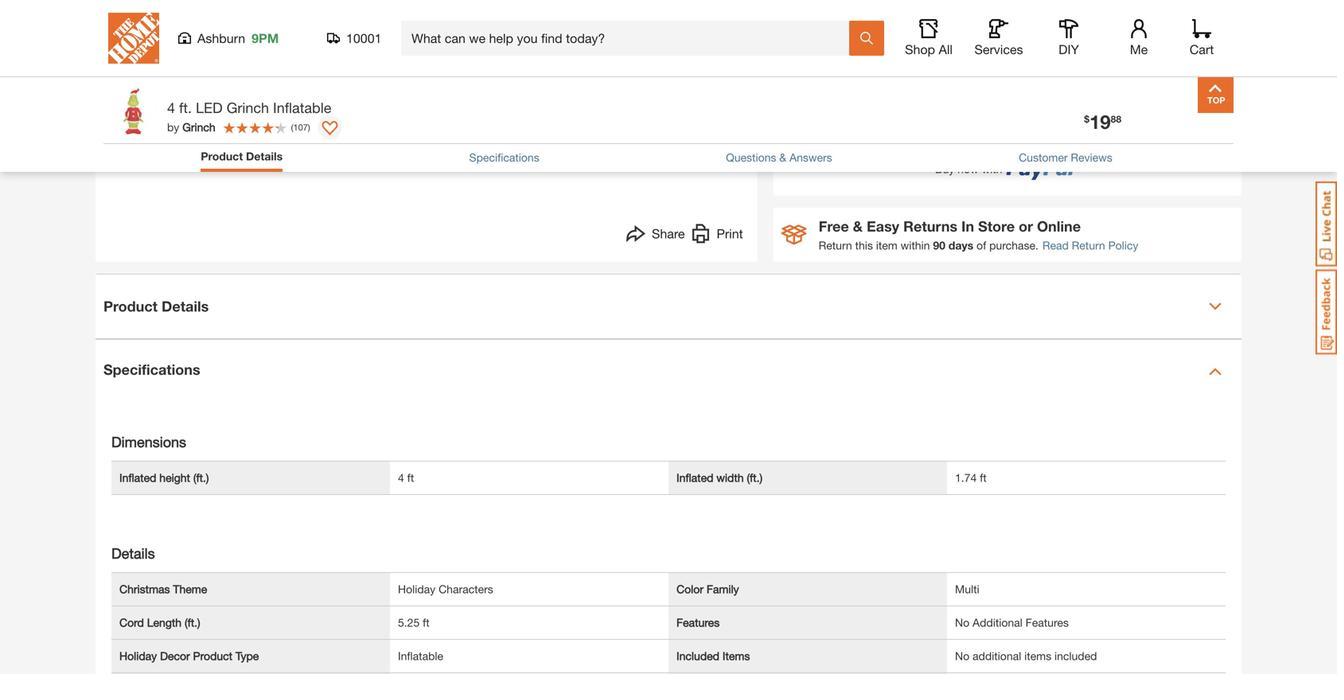 Task type: describe. For each thing, give the bounding box(es) containing it.
thanks
[[863, 15, 901, 30]]

9pm
[[252, 31, 279, 46]]

questions
[[726, 151, 777, 164]]

( 107 )
[[291, 122, 310, 132]]

customer
[[1019, 151, 1068, 164]]

top button
[[1198, 77, 1234, 113]]

1.74 ft
[[955, 471, 987, 484]]

online
[[1038, 218, 1081, 235]]

no for no additional items included
[[955, 650, 970, 663]]

image
[[409, 155, 440, 169]]

returns
[[904, 218, 958, 235]]

type
[[236, 650, 259, 663]]

in
[[962, 218, 975, 235]]

10001
[[346, 31, 382, 46]]

read
[[1043, 239, 1069, 252]]

& for questions
[[780, 151, 787, 164]]

additional
[[973, 616, 1023, 629]]

holiday characters
[[398, 583, 493, 596]]

$ 19 88
[[1085, 110, 1122, 133]]

now
[[958, 162, 979, 175]]

within
[[901, 239, 930, 252]]

print
[[717, 226, 743, 241]]

4 ft. led grinch inflatable
[[167, 99, 332, 116]]

ft for 5.25 ft
[[423, 616, 430, 629]]

5.25
[[398, 616, 420, 629]]

cart link
[[1185, 19, 1220, 57]]

questions & answers
[[726, 151, 833, 164]]

0 vertical spatial product
[[201, 150, 243, 163]]

inflated width (ft.)
[[677, 471, 763, 484]]

)
[[308, 122, 310, 132]]

with
[[982, 162, 1003, 175]]

caret image for product details
[[1209, 300, 1222, 313]]

all
[[939, 42, 953, 57]]

buy now with button
[[895, 150, 1116, 180]]

$
[[1085, 113, 1090, 125]]

display image
[[322, 121, 338, 137]]

inflated height (ft.)
[[119, 471, 209, 484]]

zoom
[[456, 155, 485, 169]]

expect
[[868, 44, 908, 59]]

me button
[[1114, 19, 1165, 57]]

holiday for holiday decor product type
[[119, 650, 157, 663]]

107
[[293, 122, 308, 132]]

ashburn
[[197, 31, 245, 46]]

0 vertical spatial grinch
[[227, 99, 269, 116]]

shop
[[905, 42, 936, 57]]

1 features from the left
[[677, 616, 720, 629]]

88
[[1111, 113, 1122, 125]]

feedback link image
[[1316, 269, 1338, 355]]

what to expect button
[[820, 44, 924, 63]]

grinch christmas inflatables 23gm83133 1d.4 image
[[107, 17, 177, 87]]

no for no thanks
[[843, 15, 859, 30]]

decor
[[160, 650, 190, 663]]

color
[[677, 583, 704, 596]]

christmas theme
[[119, 583, 207, 596]]

What can we help you find today? search field
[[412, 21, 849, 55]]

to inside hover image to zoom button
[[443, 155, 453, 169]]

1 horizontal spatial details
[[162, 298, 209, 315]]

icon image
[[782, 225, 807, 245]]

1.74
[[955, 471, 977, 484]]

1 vertical spatial inflatable
[[398, 650, 444, 663]]

& for free
[[853, 218, 863, 235]]

easy
[[867, 218, 900, 235]]

hover
[[376, 155, 406, 169]]

(ft.) for cord length (ft.)
[[185, 616, 200, 629]]

me
[[1130, 42, 1148, 57]]

or inside free & easy returns in store or online return this item within 90 days of purchase. read return policy
[[1019, 218, 1034, 235]]

to inside the "what to expect" button
[[853, 44, 864, 59]]

led
[[196, 99, 223, 116]]

length
[[147, 616, 182, 629]]

inflated for inflated width (ft.)
[[677, 471, 714, 484]]

services
[[975, 42, 1024, 57]]

included
[[1055, 650, 1098, 663]]

reviews
[[1071, 151, 1113, 164]]

what to expect
[[820, 44, 908, 59]]

0 horizontal spatial grinch
[[182, 121, 216, 134]]

items
[[1025, 650, 1052, 663]]

inflated for inflated height (ft.)
[[119, 471, 156, 484]]

buy
[[935, 162, 955, 175]]

hover image to zoom
[[376, 155, 485, 169]]

0 vertical spatial product details
[[201, 150, 283, 163]]

4 ft
[[398, 471, 414, 484]]

holiday for holiday characters
[[398, 583, 436, 596]]

0 vertical spatial specifications
[[469, 151, 540, 164]]

0 vertical spatial or
[[997, 135, 1014, 148]]

family
[[707, 583, 739, 596]]

no thanks
[[843, 15, 901, 30]]

no additional items included
[[955, 650, 1098, 663]]



Task type: locate. For each thing, give the bounding box(es) containing it.
the home depot logo image
[[108, 13, 159, 64]]

return down free
[[819, 239, 852, 252]]

& up this
[[853, 218, 863, 235]]

2 vertical spatial details
[[111, 545, 155, 562]]

2 horizontal spatial ft
[[980, 471, 987, 484]]

inflatable
[[273, 99, 332, 116], [398, 650, 444, 663]]

customer reviews
[[1019, 151, 1113, 164]]

buy now with
[[935, 162, 1003, 175]]

what
[[820, 44, 850, 59]]

2 features from the left
[[1026, 616, 1069, 629]]

or up purchase.
[[1019, 218, 1034, 235]]

0 vertical spatial details
[[246, 150, 283, 163]]

ft for 1.74 ft
[[980, 471, 987, 484]]

1 vertical spatial caret image
[[1209, 365, 1222, 378]]

(ft.) for inflated width (ft.)
[[747, 471, 763, 484]]

included items
[[677, 650, 750, 663]]

by grinch
[[167, 121, 216, 134]]

this
[[856, 239, 873, 252]]

to left zoom
[[443, 155, 453, 169]]

(
[[291, 122, 293, 132]]

no additional features
[[955, 616, 1069, 629]]

1 horizontal spatial to
[[853, 44, 864, 59]]

share button
[[627, 224, 685, 247]]

to right what
[[853, 44, 864, 59]]

inflatable up 107
[[273, 99, 332, 116]]

&
[[780, 151, 787, 164], [853, 218, 863, 235]]

inflated left width
[[677, 471, 714, 484]]

1 horizontal spatial or
[[1019, 218, 1034, 235]]

1 vertical spatial &
[[853, 218, 863, 235]]

ft
[[407, 471, 414, 484], [980, 471, 987, 484], [423, 616, 430, 629]]

4 for 4 ft
[[398, 471, 404, 484]]

90
[[933, 239, 946, 252]]

no left thanks
[[843, 15, 859, 30]]

1 vertical spatial product details
[[104, 298, 209, 315]]

cart
[[1190, 42, 1214, 57]]

ft.
[[179, 99, 192, 116]]

5.25 ft
[[398, 616, 430, 629]]

1 horizontal spatial features
[[1026, 616, 1069, 629]]

to
[[853, 44, 864, 59], [443, 155, 453, 169]]

product image image
[[107, 85, 159, 137]]

2 vertical spatial product
[[193, 650, 233, 663]]

diy button
[[1044, 19, 1095, 57]]

included
[[677, 650, 720, 663]]

0 horizontal spatial features
[[677, 616, 720, 629]]

0 horizontal spatial to
[[443, 155, 453, 169]]

1 vertical spatial holiday
[[119, 650, 157, 663]]

by
[[167, 121, 179, 134]]

0 horizontal spatial or
[[997, 135, 1014, 148]]

1 vertical spatial specifications
[[104, 361, 200, 378]]

features
[[677, 616, 720, 629], [1026, 616, 1069, 629]]

no left additional
[[955, 650, 970, 663]]

4 for 4 ft. led grinch inflatable
[[167, 99, 175, 116]]

store
[[979, 218, 1015, 235]]

ft for 4 ft
[[407, 471, 414, 484]]

purchase.
[[990, 239, 1039, 252]]

specifications
[[469, 151, 540, 164], [104, 361, 200, 378]]

product details button
[[201, 148, 283, 168], [201, 148, 283, 165], [96, 275, 1242, 338]]

services button
[[974, 19, 1025, 57]]

no for no additional features
[[955, 616, 970, 629]]

no down multi
[[955, 616, 970, 629]]

theme
[[173, 583, 207, 596]]

& inside free & easy returns in store or online return this item within 90 days of purchase. read return policy
[[853, 218, 863, 235]]

hover image to zoom button
[[192, 0, 670, 171]]

1 vertical spatial or
[[1019, 218, 1034, 235]]

specifications button
[[469, 149, 540, 166], [469, 149, 540, 166], [96, 340, 1242, 404]]

shop all button
[[904, 19, 955, 57]]

1 return from the left
[[819, 239, 852, 252]]

height
[[159, 471, 190, 484]]

0 horizontal spatial specifications
[[104, 361, 200, 378]]

1 caret image from the top
[[1209, 300, 1222, 313]]

answers
[[790, 151, 833, 164]]

free & easy returns in store or online return this item within 90 days of purchase. read return policy
[[819, 218, 1139, 252]]

(ft.)
[[193, 471, 209, 484], [747, 471, 763, 484], [185, 616, 200, 629]]

2 vertical spatial no
[[955, 650, 970, 663]]

1 horizontal spatial return
[[1072, 239, 1106, 252]]

2 horizontal spatial details
[[246, 150, 283, 163]]

1 vertical spatial no
[[955, 616, 970, 629]]

christmas
[[119, 583, 170, 596]]

(ft.) for inflated height (ft.)
[[193, 471, 209, 484]]

0 vertical spatial to
[[853, 44, 864, 59]]

cord length (ft.)
[[119, 616, 200, 629]]

0 horizontal spatial inflated
[[119, 471, 156, 484]]

1 vertical spatial details
[[162, 298, 209, 315]]

0 horizontal spatial details
[[111, 545, 155, 562]]

10001 button
[[327, 30, 382, 46]]

live chat image
[[1316, 182, 1338, 267]]

0 vertical spatial no
[[843, 15, 859, 30]]

None field
[[815, 91, 849, 124]]

holiday up 5.25 ft at left
[[398, 583, 436, 596]]

free
[[819, 218, 849, 235]]

1 vertical spatial product
[[104, 298, 158, 315]]

1 horizontal spatial inflatable
[[398, 650, 444, 663]]

customer reviews button
[[1019, 149, 1113, 166], [1019, 149, 1113, 166]]

cord
[[119, 616, 144, 629]]

0 vertical spatial inflatable
[[273, 99, 332, 116]]

1 horizontal spatial &
[[853, 218, 863, 235]]

0 vertical spatial caret image
[[1209, 300, 1222, 313]]

1 vertical spatial to
[[443, 155, 453, 169]]

0 horizontal spatial ft
[[407, 471, 414, 484]]

2 return from the left
[[1072, 239, 1106, 252]]

caret image
[[1209, 300, 1222, 313], [1209, 365, 1222, 378]]

print button
[[692, 224, 743, 247]]

holiday
[[398, 583, 436, 596], [119, 650, 157, 663]]

0 vertical spatial holiday
[[398, 583, 436, 596]]

1 horizontal spatial ft
[[423, 616, 430, 629]]

item
[[876, 239, 898, 252]]

details
[[246, 150, 283, 163], [162, 298, 209, 315], [111, 545, 155, 562]]

0 horizontal spatial holiday
[[119, 650, 157, 663]]

0 vertical spatial 4
[[167, 99, 175, 116]]

1 vertical spatial grinch
[[182, 121, 216, 134]]

inflated
[[119, 471, 156, 484], [677, 471, 714, 484]]

grinch down led
[[182, 121, 216, 134]]

0 horizontal spatial inflatable
[[273, 99, 332, 116]]

& left answers
[[780, 151, 787, 164]]

policy
[[1109, 239, 1139, 252]]

1 horizontal spatial grinch
[[227, 99, 269, 116]]

19
[[1090, 110, 1111, 133]]

items
[[723, 650, 750, 663]]

width
[[717, 471, 744, 484]]

1 horizontal spatial specifications
[[469, 151, 540, 164]]

0 horizontal spatial &
[[780, 151, 787, 164]]

of
[[977, 239, 987, 252]]

return right read
[[1072, 239, 1106, 252]]

inflated left height
[[119, 471, 156, 484]]

additional
[[973, 650, 1022, 663]]

ashburn 9pm
[[197, 31, 279, 46]]

(ft.) right width
[[747, 471, 763, 484]]

features up included at the right bottom of the page
[[677, 616, 720, 629]]

2 inflated from the left
[[677, 471, 714, 484]]

characters
[[439, 583, 493, 596]]

inflatable down 5.25 ft at left
[[398, 650, 444, 663]]

shop all
[[905, 42, 953, 57]]

(ft.) right length
[[185, 616, 200, 629]]

or up buy now with button
[[997, 135, 1014, 148]]

caret image for specifications
[[1209, 365, 1222, 378]]

grinch right led
[[227, 99, 269, 116]]

2 caret image from the top
[[1209, 365, 1222, 378]]

4
[[167, 99, 175, 116], [398, 471, 404, 484]]

1 horizontal spatial 4
[[398, 471, 404, 484]]

multi
[[955, 583, 980, 596]]

dimensions
[[111, 433, 186, 451]]

no
[[843, 15, 859, 30], [955, 616, 970, 629], [955, 650, 970, 663]]

0 horizontal spatial 4
[[167, 99, 175, 116]]

read return policy link
[[1043, 237, 1139, 254]]

1 horizontal spatial inflated
[[677, 471, 714, 484]]

holiday down cord
[[119, 650, 157, 663]]

0 horizontal spatial return
[[819, 239, 852, 252]]

0 vertical spatial &
[[780, 151, 787, 164]]

features up 'items' in the bottom right of the page
[[1026, 616, 1069, 629]]

1 inflated from the left
[[119, 471, 156, 484]]

days
[[949, 239, 974, 252]]

1 horizontal spatial holiday
[[398, 583, 436, 596]]

1 vertical spatial 4
[[398, 471, 404, 484]]

(ft.) right height
[[193, 471, 209, 484]]



Task type: vqa. For each thing, say whether or not it's contained in the screenshot.
the Shop All Button
yes



